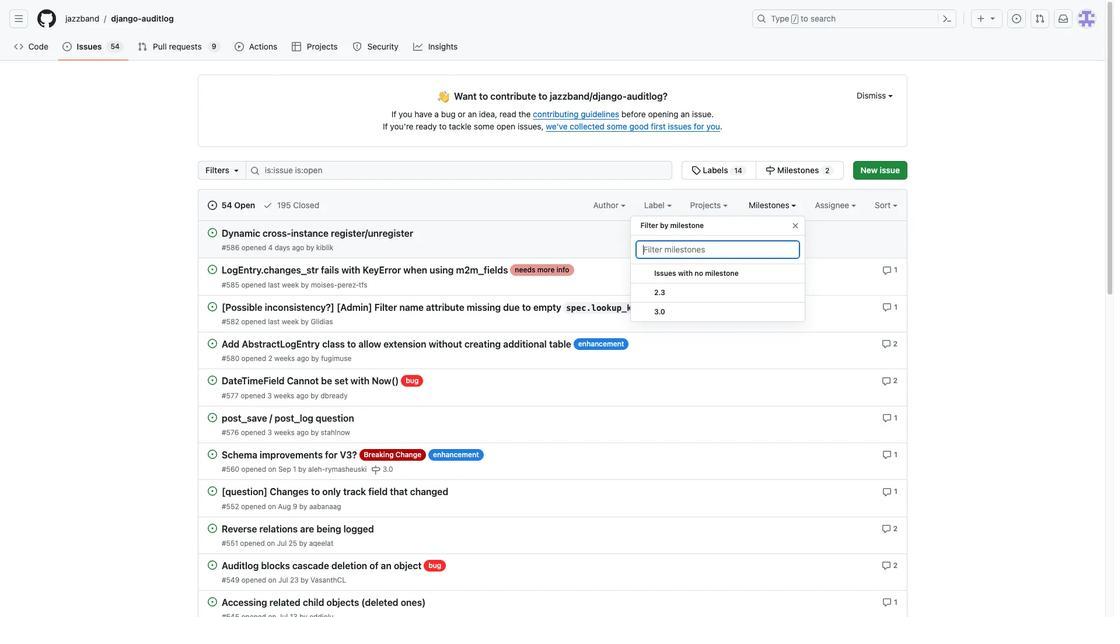 Task type: describe. For each thing, give the bounding box(es) containing it.
last for [possible inconsistency?] [admin] filter name attribute missing due to empty
[[268, 318, 280, 326]]

insights link
[[409, 38, 464, 55]]

#552
[[222, 503, 239, 511]]

[possible
[[222, 302, 263, 313]]

needs for [possible inconsistency?] [admin] filter name attribute missing due to empty
[[662, 303, 682, 312]]

1 for post_save / post_log question
[[895, 414, 898, 423]]

filter inside menu
[[641, 221, 659, 230]]

open issue element for [question] changes to only track field that changed
[[208, 487, 217, 497]]

on down blocks
[[268, 576, 277, 585]]

check image
[[263, 201, 273, 210]]

being
[[317, 524, 341, 535]]

related
[[270, 598, 301, 609]]

2 link for auditlog blocks cascade deletion of an object
[[882, 561, 898, 571]]

name
[[400, 302, 424, 313]]

auditlog blocks cascade deletion of an object
[[222, 561, 422, 572]]

sort
[[875, 200, 891, 210]]

.
[[721, 121, 723, 131]]

#560             opened on sep 1 by aleh-rymasheuski
[[222, 466, 367, 474]]

last for logentry.changes_str fails with keyerror when using m2m_fields
[[268, 281, 280, 289]]

labels 14
[[701, 165, 743, 175]]

the
[[519, 109, 531, 119]]

open issue element for datetimefield cannot be set with now()
[[208, 376, 217, 386]]

1 vertical spatial git pull request image
[[138, 42, 147, 51]]

/ for post_save
[[270, 413, 272, 424]]

jazzband
[[65, 13, 99, 23]]

open issue image for [possible inconsistency?] [admin] filter name attribute missing due to empty
[[208, 302, 217, 312]]

1 horizontal spatial 3.0
[[655, 308, 666, 317]]

bug link for datetimefield cannot be set with now()
[[401, 376, 424, 387]]

objects
[[327, 598, 359, 609]]

datetimefield
[[222, 376, 285, 387]]

fugimuse
[[321, 355, 352, 363]]

ready
[[416, 121, 437, 131]]

by inside post_save / post_log question #576             opened 3 weeks ago by stahlnow
[[311, 429, 319, 437]]

jul inside reverse relations are being logged #551             opened on jul 25 by aqeelat
[[277, 540, 287, 548]]

opened down schema
[[242, 466, 266, 474]]

open issue element for post_save / post_log question
[[208, 413, 217, 423]]

author
[[594, 200, 621, 210]]

post_save / post_log question #576             opened 3 weeks ago by stahlnow
[[222, 413, 354, 437]]

by down the inconsistency?]
[[301, 318, 309, 326]]

#576
[[222, 429, 239, 437]]

code
[[28, 41, 48, 51]]

contribute
[[491, 91, 537, 102]]

dynamic cross-instance register/unregister #586             opened 4 days ago by kiblik
[[222, 229, 414, 252]]

opened down the logentry.changes_str
[[241, 281, 266, 289]]

open issue element for auditlog blocks cascade deletion of an object
[[208, 561, 217, 570]]

0 vertical spatial 9
[[212, 42, 216, 51]]

improvements
[[260, 450, 323, 461]]

(deleted
[[362, 598, 399, 609]]

tag image
[[692, 166, 701, 175]]

0 horizontal spatial enhancement link
[[429, 450, 484, 461]]

#582             opened last week by glidias
[[222, 318, 333, 326]]

Search all issues text field
[[246, 161, 673, 180]]

open issue image for accessing related child objects (deleted ones)
[[208, 598, 217, 607]]

comment image for auditlog blocks cascade deletion of an object
[[882, 562, 892, 571]]

requests
[[169, 41, 202, 51]]

datetimefield cannot be set with now()
[[222, 376, 399, 387]]

creating
[[465, 339, 501, 350]]

open issue image for dynamic cross-instance register/unregister
[[208, 228, 217, 238]]

logentry.changes_str fails with keyerror when using m2m_fields link
[[222, 266, 508, 276]]

opened down [possible
[[241, 318, 266, 326]]

#549             opened on jul 23 by vasanthcl
[[222, 576, 346, 585]]

1 horizontal spatial if
[[392, 109, 397, 119]]

idea,
[[479, 109, 498, 119]]

info for logentry.changes_str fails with keyerror when using m2m_fields
[[557, 266, 570, 275]]

bug for datetimefield cannot be set with now()
[[406, 377, 419, 386]]

open issue image for datetimefield cannot be set with now()
[[208, 376, 217, 386]]

1 vertical spatial jul
[[279, 576, 288, 585]]

are
[[300, 524, 314, 535]]

on inside [question] changes to only track field that changed #552             opened on aug 9 by aabanaag
[[268, 503, 276, 511]]

object
[[394, 561, 422, 572]]

open issue element for reverse relations are being logged
[[208, 524, 217, 533]]

milestones for milestones 2
[[778, 165, 820, 175]]

tfs
[[359, 281, 368, 289]]

open issue element for dynamic cross-instance register/unregister
[[208, 228, 217, 238]]

filter by milestone
[[641, 221, 704, 230]]

close menu image
[[792, 221, 801, 231]]

0 vertical spatial git pull request image
[[1036, 14, 1045, 23]]

for inside if you have a bug or an idea, read the contributing guidelines before opening an issue. if you're ready to tackle some open issues, we've collected some good first issues for you .
[[694, 121, 705, 131]]

opened inside reverse relations are being logged #551             opened on jul 25 by aqeelat
[[240, 540, 265, 548]]

more for [possible inconsistency?] [admin] filter name attribute missing due to empty
[[684, 303, 701, 312]]

open issue image for add abstractlogentry class to allow extension without creating additional table
[[208, 339, 217, 349]]

open issue image for schema improvements for v3?
[[208, 450, 217, 460]]

more for logentry.changes_str fails with keyerror when using m2m_fields
[[538, 266, 555, 275]]

projects button
[[691, 199, 728, 211]]

logged
[[344, 524, 374, 535]]

2 link for reverse relations are being logged
[[882, 524, 898, 534]]

issue
[[880, 165, 901, 175]]

security link
[[348, 38, 404, 55]]

we've collected some good first issues for you link
[[546, 121, 721, 131]]

6 1 link from the top
[[883, 598, 898, 608]]

by inside [question] changes to only track field that changed #552             opened on aug 9 by aabanaag
[[300, 503, 307, 511]]

child
[[303, 598, 324, 609]]

accessing related child objects (deleted ones)
[[222, 598, 426, 609]]

Filter milestones text field
[[636, 241, 801, 259]]

needs more info link for [possible inconsistency?] [admin] filter name attribute missing due to empty
[[657, 302, 721, 313]]

or
[[458, 109, 466, 119]]

glidias
[[311, 318, 333, 326]]

projects inside popup button
[[691, 200, 724, 210]]

none search field containing filters
[[198, 161, 844, 180]]

bug link for auditlog blocks cascade deletion of an object
[[424, 561, 446, 572]]

[question] changes to only track field that changed link
[[222, 487, 449, 498]]

new issue link
[[854, 161, 908, 180]]

tackle
[[449, 121, 472, 131]]

195
[[277, 200, 291, 210]]

needs more info for [possible inconsistency?] [admin] filter name attribute missing due to empty
[[662, 303, 716, 312]]

menu containing filter by milestone
[[631, 211, 806, 332]]

0 vertical spatial you
[[399, 109, 413, 119]]

accessing related child objects (deleted ones) link
[[222, 598, 426, 609]]

enhancement for topmost enhancement link
[[579, 340, 625, 349]]

with left no on the top of page
[[679, 269, 694, 278]]

on left the sep
[[268, 466, 277, 474]]

by left aleh-
[[298, 466, 306, 474]]

shield image
[[353, 42, 362, 51]]

sort button
[[875, 199, 898, 211]]

enhancement for leftmost enhancement link
[[433, 451, 479, 460]]

labels
[[703, 165, 729, 175]]

#551
[[222, 540, 238, 548]]

1 vertical spatial filter
[[375, 302, 397, 313]]

195 closed
[[275, 200, 320, 210]]

weeks for cannot
[[274, 392, 295, 400]]

needs more info link for logentry.changes_str fails with keyerror when using m2m_fields
[[511, 265, 574, 276]]

needs for logentry.changes_str fails with keyerror when using m2m_fields
[[515, 266, 536, 275]]

dismiss
[[857, 91, 889, 100]]

0 vertical spatial issue opened image
[[63, 42, 72, 51]]

#586
[[222, 244, 240, 252]]

table
[[549, 339, 572, 350]]

to up contributing
[[539, 91, 548, 102]]

issues for issues
[[77, 41, 102, 51]]

aqeelat
[[309, 540, 334, 548]]

/ for jazzband
[[104, 14, 106, 24]]

auditlog
[[142, 13, 174, 23]]

/ for type
[[794, 15, 798, 23]]

1 3 from the top
[[268, 392, 272, 400]]

filters button
[[198, 161, 246, 180]]

by down label popup button
[[661, 221, 669, 230]]

opened down datetimefield
[[241, 392, 266, 400]]

opened inside post_save / post_log question #576             opened 3 weeks ago by stahlnow
[[241, 429, 266, 437]]

issue element
[[682, 161, 844, 180]]

open issue image for post_save / post_log question
[[208, 413, 217, 423]]

#560
[[222, 466, 240, 474]]

#580
[[222, 355, 240, 363]]

comment image for post_save / post_log question
[[883, 414, 893, 423]]

comment image for [possible inconsistency?] [admin] filter name attribute missing due to empty
[[883, 303, 893, 312]]

jazzband/django-
[[550, 91, 627, 102]]

bug inside if you have a bug or an idea, read the contributing guidelines before opening an issue. if you're ready to tackle some open issues, we've collected some good first issues for you .
[[441, 109, 456, 119]]

by left fugimuse
[[311, 355, 319, 363]]

[possible inconsistency?] [admin] filter name attribute missing due to empty spec.lookup_kwarg
[[222, 302, 653, 313]]

projects link
[[288, 38, 343, 55]]

no
[[695, 269, 704, 278]]

aabanaag link
[[309, 503, 341, 511]]

table image
[[292, 42, 302, 51]]

milestones button
[[749, 199, 797, 211]]

#585
[[222, 281, 239, 289]]

add abstractlogentry class to allow extension without creating additional table
[[222, 339, 572, 350]]

to right 'class'
[[347, 339, 356, 350]]

1 some from the left
[[474, 121, 495, 131]]

issues with no milestone link
[[632, 265, 806, 284]]

0 vertical spatial 3.0 link
[[632, 303, 806, 322]]

stahlnow link
[[321, 429, 350, 437]]

sep
[[279, 466, 291, 474]]

triangle down image
[[232, 166, 241, 175]]

open issue image for auditlog blocks cascade deletion of an object
[[208, 561, 217, 570]]

54 open
[[220, 200, 255, 210]]

dynamic
[[222, 229, 260, 239]]

aleh-rymasheuski link
[[308, 466, 367, 474]]

2 inside milestones 2
[[826, 166, 830, 175]]

schema improvements for v3? link
[[222, 450, 357, 461]]

0 vertical spatial enhancement link
[[574, 339, 629, 350]]

comment image for reverse relations are being logged
[[882, 525, 892, 534]]

be
[[321, 376, 332, 387]]

to inside [question] changes to only track field that changed #552             opened on aug 9 by aabanaag
[[311, 487, 320, 498]]

#577
[[222, 392, 239, 400]]

issue opened image inside 54 open link
[[208, 201, 217, 210]]

54 for 54 open
[[222, 200, 232, 210]]

glidias link
[[311, 318, 333, 326]]

open issue image for reverse relations are being logged
[[208, 524, 217, 533]]



Task type: locate. For each thing, give the bounding box(es) containing it.
question
[[316, 413, 354, 424]]

an up issues
[[681, 109, 690, 119]]

0 vertical spatial bug link
[[401, 376, 424, 387]]

by down instance
[[306, 244, 314, 252]]

0 vertical spatial enhancement
[[579, 340, 625, 349]]

0 horizontal spatial needs more info
[[515, 266, 570, 275]]

last up abstractlogentry
[[268, 318, 280, 326]]

11 open issue element from the top
[[208, 598, 217, 607]]

1 for schema improvements for v3?
[[895, 451, 898, 460]]

changed
[[410, 487, 449, 498]]

2 link
[[882, 339, 898, 349], [882, 376, 898, 386], [882, 524, 898, 534], [882, 561, 898, 571]]

1 link for logentry.changes_str fails with keyerror when using m2m_fields
[[883, 265, 898, 275]]

10 open issue element from the top
[[208, 561, 217, 570]]

on down "relations"
[[267, 540, 275, 548]]

opened down reverse
[[240, 540, 265, 548]]

weeks inside post_save / post_log question #576             opened 3 weeks ago by stahlnow
[[274, 429, 295, 437]]

0 horizontal spatial git pull request image
[[138, 42, 147, 51]]

opened left 4
[[242, 244, 266, 252]]

m2m_fields
[[456, 266, 508, 276]]

more down issues with no milestone
[[684, 303, 701, 312]]

0 vertical spatial milestone
[[671, 221, 704, 230]]

by inside reverse relations are being logged #551             opened on jul 25 by aqeelat
[[299, 540, 307, 548]]

weeks up post_save / post_log question 'link'
[[274, 392, 295, 400]]

some down idea,
[[474, 121, 495, 131]]

0 vertical spatial 54
[[111, 42, 120, 51]]

django-
[[111, 13, 142, 23]]

by right aug
[[300, 503, 307, 511]]

you down issue.
[[707, 121, 721, 131]]

week down the inconsistency?]
[[282, 318, 299, 326]]

filter left name
[[375, 302, 397, 313]]

milestones right milestone icon
[[778, 165, 820, 175]]

0 vertical spatial filter
[[641, 221, 659, 230]]

1 horizontal spatial issue opened image
[[208, 201, 217, 210]]

info for [possible inconsistency?] [admin] filter name attribute missing due to empty
[[703, 303, 716, 312]]

pull
[[153, 41, 167, 51]]

4 2 link from the top
[[882, 561, 898, 571]]

if up you're
[[392, 109, 397, 119]]

2 open issue image from the top
[[208, 265, 217, 275]]

dismiss button
[[857, 89, 894, 102]]

list containing jazzband
[[61, 9, 746, 28]]

1 vertical spatial needs
[[662, 303, 682, 312]]

comment image for logentry.changes_str fails with keyerror when using m2m_fields
[[883, 266, 893, 275]]

4 open issue image from the top
[[208, 376, 217, 386]]

milestones inside popup button
[[749, 200, 792, 210]]

on inside reverse relations are being logged #551             opened on jul 25 by aqeelat
[[267, 540, 275, 548]]

Issues search field
[[246, 161, 673, 180]]

open issue element for add abstractlogentry class to allow extension without creating additional table
[[208, 339, 217, 349]]

cascade
[[293, 561, 329, 572]]

last down the logentry.changes_str
[[268, 281, 280, 289]]

1 horizontal spatial git pull request image
[[1036, 14, 1045, 23]]

2 link for add abstractlogentry class to allow extension without creating additional table
[[882, 339, 898, 349]]

open issue image left schema
[[208, 450, 217, 460]]

play image
[[235, 42, 244, 51]]

assignee
[[816, 200, 852, 210]]

1 horizontal spatial issues
[[655, 269, 677, 278]]

for
[[694, 121, 705, 131], [325, 450, 338, 461]]

1 vertical spatial 3.0 link
[[372, 465, 393, 475]]

2 vertical spatial weeks
[[274, 429, 295, 437]]

triangle down image
[[989, 13, 998, 23]]

with up perez- at the top of page
[[342, 266, 361, 276]]

0 vertical spatial for
[[694, 121, 705, 131]]

week for [possible inconsistency?] [admin] filter name attribute missing due to empty
[[282, 318, 299, 326]]

1 horizontal spatial 9
[[293, 503, 298, 511]]

to left search
[[801, 13, 809, 23]]

open issue image for [question] changes to only track field that changed
[[208, 487, 217, 497]]

info up empty
[[557, 266, 570, 275]]

issue opened image
[[63, 42, 72, 51], [208, 201, 217, 210]]

1 horizontal spatial an
[[468, 109, 477, 119]]

bug right object
[[429, 562, 442, 570]]

2.3 link
[[632, 284, 806, 303]]

milestone image
[[766, 166, 776, 175]]

1 vertical spatial enhancement
[[433, 451, 479, 460]]

25
[[289, 540, 297, 548]]

0 vertical spatial issues
[[77, 41, 102, 51]]

that
[[390, 487, 408, 498]]

#577             opened 3 weeks ago by dbready
[[222, 392, 348, 400]]

1 vertical spatial weeks
[[274, 392, 295, 400]]

issue opened image right code
[[63, 42, 72, 51]]

👋
[[438, 89, 450, 104]]

additional
[[504, 339, 547, 350]]

1 last from the top
[[268, 281, 280, 289]]

field
[[369, 487, 388, 498]]

4 1 link from the top
[[883, 450, 898, 460]]

menu
[[631, 211, 806, 332]]

label button
[[645, 199, 672, 211]]

3 2 link from the top
[[882, 524, 898, 534]]

1 vertical spatial milestone
[[706, 269, 740, 278]]

ago down cannot
[[297, 392, 309, 400]]

for up aleh-rymasheuski link
[[325, 450, 338, 461]]

week for logentry.changes_str fails with keyerror when using m2m_fields
[[282, 281, 299, 289]]

0 horizontal spatial for
[[325, 450, 338, 461]]

1 vertical spatial bug link
[[424, 561, 446, 572]]

0 vertical spatial if
[[392, 109, 397, 119]]

2
[[826, 166, 830, 175], [894, 340, 898, 349], [268, 355, 273, 363], [894, 377, 898, 386], [894, 525, 898, 533], [894, 562, 898, 570]]

0 vertical spatial week
[[282, 281, 299, 289]]

1 link for [possible inconsistency?] [admin] filter name attribute missing due to empty
[[883, 302, 898, 312]]

enhancement
[[579, 340, 625, 349], [433, 451, 479, 460]]

bug for auditlog blocks cascade deletion of an object
[[429, 562, 442, 570]]

0 horizontal spatial needs more info link
[[511, 265, 574, 276]]

3 down datetimefield
[[268, 392, 272, 400]]

ago inside dynamic cross-instance register/unregister #586             opened 4 days ago by kiblik
[[292, 244, 305, 252]]

1 vertical spatial if
[[383, 121, 388, 131]]

2 open issue element from the top
[[208, 265, 217, 275]]

1 horizontal spatial needs more info
[[662, 303, 716, 312]]

opened inside [question] changes to only track field that changed #552             opened on aug 9 by aabanaag
[[241, 503, 266, 511]]

1 vertical spatial 3.0
[[383, 466, 393, 474]]

v3?
[[340, 450, 357, 461]]

None search field
[[198, 161, 844, 180]]

2 some from the left
[[607, 121, 628, 131]]

assignee button
[[816, 199, 857, 211]]

opened
[[242, 244, 266, 252], [241, 281, 266, 289], [241, 318, 266, 326], [242, 355, 266, 363], [241, 392, 266, 400], [241, 429, 266, 437], [242, 466, 266, 474], [241, 503, 266, 511], [240, 540, 265, 548], [242, 576, 266, 585]]

7 open issue element from the top
[[208, 450, 217, 460]]

jul left 25
[[277, 540, 287, 548]]

open issue image left auditlog
[[208, 561, 217, 570]]

logentry.changes_str fails with keyerror when using m2m_fields
[[222, 266, 508, 276]]

2 vertical spatial bug
[[429, 562, 442, 570]]

1 vertical spatial projects
[[691, 200, 724, 210]]

needs up due
[[515, 266, 536, 275]]

by down datetimefield cannot be set with now()
[[311, 392, 319, 400]]

keyerror
[[363, 266, 401, 276]]

bug
[[441, 109, 456, 119], [406, 377, 419, 386], [429, 562, 442, 570]]

0 horizontal spatial issue opened image
[[63, 42, 72, 51]]

datetimefield cannot be set with now() link
[[222, 376, 399, 387]]

/ inside jazzband / django-auditlog
[[104, 14, 106, 24]]

1 horizontal spatial for
[[694, 121, 705, 131]]

opened down [question]
[[241, 503, 266, 511]]

1 horizontal spatial filter
[[641, 221, 659, 230]]

/ left the post_log
[[270, 413, 272, 424]]

open issue image left "add"
[[208, 339, 217, 349]]

3 open issue element from the top
[[208, 302, 217, 312]]

14
[[735, 166, 743, 175]]

filters
[[206, 165, 229, 175]]

guidelines
[[581, 109, 620, 119]]

open issue element for schema improvements for v3?
[[208, 450, 217, 460]]

bug right the a
[[441, 109, 456, 119]]

0 vertical spatial 3.0
[[655, 308, 666, 317]]

needs more info up empty
[[515, 266, 570, 275]]

post_log
[[275, 413, 314, 424]]

9
[[212, 42, 216, 51], [293, 503, 298, 511]]

needs more info link down 2.3
[[657, 302, 721, 313]]

1 open issue element from the top
[[208, 228, 217, 238]]

2 last from the top
[[268, 318, 280, 326]]

using
[[430, 266, 454, 276]]

have
[[415, 109, 433, 119]]

list
[[61, 9, 746, 28]]

by left stahlnow
[[311, 429, 319, 437]]

4 open issue element from the top
[[208, 339, 217, 349]]

weeks
[[275, 355, 295, 363], [274, 392, 295, 400], [274, 429, 295, 437]]

days
[[275, 244, 290, 252]]

0 vertical spatial 3
[[268, 392, 272, 400]]

0 vertical spatial jul
[[277, 540, 287, 548]]

0 vertical spatial more
[[538, 266, 555, 275]]

to inside if you have a bug or an idea, read the contributing guidelines before opening an issue. if you're ready to tackle some open issues, we've collected some good first issues for you .
[[439, 121, 447, 131]]

2 week from the top
[[282, 318, 299, 326]]

1 horizontal spatial needs more info link
[[657, 302, 721, 313]]

0 horizontal spatial an
[[381, 561, 392, 572]]

comment image for add abstractlogentry class to allow extension without creating additional table
[[882, 340, 892, 349]]

issue opened image left 54 open
[[208, 201, 217, 210]]

open issue image
[[208, 339, 217, 349], [208, 413, 217, 423], [208, 450, 217, 460], [208, 561, 217, 570]]

3.0 right milestone image
[[383, 466, 393, 474]]

needs more info for logentry.changes_str fails with keyerror when using m2m_fields
[[515, 266, 570, 275]]

open issue image for logentry.changes_str fails with keyerror when using m2m_fields
[[208, 265, 217, 275]]

54 down jazzband / django-auditlog on the left top of the page
[[111, 42, 120, 51]]

1 horizontal spatial some
[[607, 121, 628, 131]]

/ left django-
[[104, 14, 106, 24]]

1 horizontal spatial needs
[[662, 303, 682, 312]]

opened inside dynamic cross-instance register/unregister #586             opened 4 days ago by kiblik
[[242, 244, 266, 252]]

1 vertical spatial milestones
[[749, 200, 792, 210]]

3.0 down 2.3
[[655, 308, 666, 317]]

issues for issues with no milestone
[[655, 269, 677, 278]]

1 horizontal spatial enhancement
[[579, 340, 625, 349]]

good
[[630, 121, 649, 131]]

open issue image left post_save
[[208, 413, 217, 423]]

schema improvements for v3?
[[222, 450, 357, 461]]

1 vertical spatial info
[[703, 303, 716, 312]]

label
[[645, 200, 667, 210]]

if you have a bug or an idea, read the contributing guidelines before opening an issue. if you're ready to tackle some open issues, we've collected some good first issues for you .
[[383, 109, 723, 131]]

1 vertical spatial for
[[325, 450, 338, 461]]

0 vertical spatial bug
[[441, 109, 456, 119]]

weeks down post_save / post_log question 'link'
[[274, 429, 295, 437]]

open issue image
[[208, 228, 217, 238], [208, 265, 217, 275], [208, 302, 217, 312], [208, 376, 217, 386], [208, 487, 217, 497], [208, 524, 217, 533], [208, 598, 217, 607]]

9 inside [question] changes to only track field that changed #552             opened on aug 9 by aabanaag
[[293, 503, 298, 511]]

by inside dynamic cross-instance register/unregister #586             opened 4 days ago by kiblik
[[306, 244, 314, 252]]

0 horizontal spatial projects
[[307, 41, 338, 51]]

needs
[[515, 266, 536, 275], [662, 303, 682, 312]]

extension
[[384, 339, 427, 350]]

with right the set
[[351, 376, 370, 387]]

1 vertical spatial needs more info link
[[657, 302, 721, 313]]

info down issues with no milestone link at the top of page
[[703, 303, 716, 312]]

if left you're
[[383, 121, 388, 131]]

comment image for schema improvements for v3?
[[883, 451, 893, 460]]

1 vertical spatial issues
[[655, 269, 677, 278]]

2 2 link from the top
[[882, 376, 898, 386]]

comment image
[[883, 266, 893, 275], [882, 340, 892, 349], [882, 377, 892, 386], [883, 414, 893, 423], [883, 488, 893, 497], [883, 599, 893, 608]]

issues
[[77, 41, 102, 51], [655, 269, 677, 278]]

54 inside 54 open link
[[222, 200, 232, 210]]

6 open issue image from the top
[[208, 524, 217, 533]]

0 vertical spatial weeks
[[275, 355, 295, 363]]

first
[[651, 121, 666, 131]]

needs more info link
[[511, 265, 574, 276], [657, 302, 721, 313]]

command palette image
[[943, 14, 953, 23]]

issues down jazzband link
[[77, 41, 102, 51]]

rymasheuski
[[325, 466, 367, 474]]

1 horizontal spatial projects
[[691, 200, 724, 210]]

some down before
[[607, 121, 628, 131]]

needs more info down 2.3
[[662, 303, 716, 312]]

aqeelat link
[[309, 540, 334, 548]]

moises-perez-tfs link
[[311, 281, 368, 289]]

8 open issue element from the top
[[208, 487, 217, 497]]

bug link right now()
[[401, 376, 424, 387]]

open issue element for [possible inconsistency?] [admin] filter name attribute missing due to empty
[[208, 302, 217, 312]]

you up you're
[[399, 109, 413, 119]]

bug right now()
[[406, 377, 419, 386]]

2 3 from the top
[[268, 429, 272, 437]]

3.0 link down "breaking" on the left
[[372, 465, 393, 475]]

jul
[[277, 540, 287, 548], [279, 576, 288, 585]]

0 horizontal spatial enhancement
[[433, 451, 479, 460]]

allow
[[359, 339, 382, 350]]

auditlog blocks cascade deletion of an object link
[[222, 561, 422, 572]]

1 horizontal spatial bug link
[[424, 561, 446, 572]]

7 open issue image from the top
[[208, 598, 217, 607]]

opened down post_save
[[241, 429, 266, 437]]

reverse
[[222, 524, 257, 535]]

author button
[[594, 199, 626, 211]]

/ inside post_save / post_log question #576             opened 3 weeks ago by stahlnow
[[270, 413, 272, 424]]

1 open issue image from the top
[[208, 228, 217, 238]]

1 horizontal spatial more
[[684, 303, 701, 312]]

contributing
[[533, 109, 579, 119]]

1 link for [question] changes to only track field that changed
[[883, 487, 898, 497]]

1 vertical spatial bug
[[406, 377, 419, 386]]

1 2 link from the top
[[882, 339, 898, 349]]

open issue element for logentry.changes_str fails with keyerror when using m2m_fields
[[208, 265, 217, 275]]

0 horizontal spatial more
[[538, 266, 555, 275]]

comment image for [question] changes to only track field that changed
[[883, 488, 893, 497]]

opened down auditlog
[[242, 576, 266, 585]]

opened up datetimefield
[[242, 355, 266, 363]]

54 for 54
[[111, 42, 120, 51]]

ago up cannot
[[297, 355, 309, 363]]

more up empty
[[538, 266, 555, 275]]

dbready link
[[321, 392, 348, 400]]

issues up 2.3
[[655, 269, 677, 278]]

2 horizontal spatial an
[[681, 109, 690, 119]]

auditlog
[[222, 561, 259, 572]]

add
[[222, 339, 240, 350]]

aug
[[278, 503, 291, 511]]

0 horizontal spatial 3.0
[[383, 466, 393, 474]]

to right due
[[522, 302, 531, 313]]

3 open issue image from the top
[[208, 450, 217, 460]]

/ right type
[[794, 15, 798, 23]]

by left the moises-
[[301, 281, 309, 289]]

1 1 link from the top
[[883, 265, 898, 275]]

1 vertical spatial enhancement link
[[429, 450, 484, 461]]

1 for [question] changes to only track field that changed
[[895, 488, 898, 497]]

1 link for schema improvements for v3?
[[883, 450, 898, 460]]

fugimuse link
[[321, 355, 352, 363]]

23
[[290, 576, 299, 585]]

2 horizontal spatial /
[[794, 15, 798, 23]]

code image
[[14, 42, 23, 51]]

0 vertical spatial info
[[557, 266, 570, 275]]

bug link right object
[[424, 561, 446, 572]]

5 open issue element from the top
[[208, 376, 217, 386]]

3 open issue image from the top
[[208, 302, 217, 312]]

enhancement link up "changed"
[[429, 450, 484, 461]]

1 vertical spatial needs more info
[[662, 303, 716, 312]]

0 horizontal spatial you
[[399, 109, 413, 119]]

1 vertical spatial 9
[[293, 503, 298, 511]]

1 link for post_save / post_log question
[[883, 413, 898, 423]]

1 vertical spatial 3
[[268, 429, 272, 437]]

comment image
[[883, 303, 893, 312], [883, 451, 893, 460], [882, 525, 892, 534], [882, 562, 892, 571]]

1 horizontal spatial you
[[707, 121, 721, 131]]

0 horizontal spatial /
[[104, 14, 106, 24]]

plus image
[[977, 14, 986, 23]]

code link
[[9, 38, 53, 55]]

graph image
[[414, 42, 423, 51]]

1 vertical spatial more
[[684, 303, 701, 312]]

enhancement up "changed"
[[433, 451, 479, 460]]

projects down labels on the right of the page
[[691, 200, 724, 210]]

milestones for milestones
[[749, 200, 792, 210]]

accessing
[[222, 598, 267, 609]]

milestone up 2.3 link
[[706, 269, 740, 278]]

breaking change
[[364, 451, 422, 460]]

milestone down projects popup button
[[671, 221, 704, 230]]

enhancement link
[[574, 339, 629, 350], [429, 450, 484, 461]]

collected
[[570, 121, 605, 131]]

git pull request image left pull
[[138, 42, 147, 51]]

enhancement link down spec.lookup_kwarg at right
[[574, 339, 629, 350]]

needs more info
[[515, 266, 570, 275], [662, 303, 716, 312]]

2 open issue image from the top
[[208, 413, 217, 423]]

0 horizontal spatial 9
[[212, 42, 216, 51]]

a
[[435, 109, 439, 119]]

6 open issue element from the top
[[208, 413, 217, 423]]

notifications image
[[1059, 14, 1069, 23]]

1 horizontal spatial /
[[270, 413, 272, 424]]

open issue element
[[208, 228, 217, 238], [208, 265, 217, 275], [208, 302, 217, 312], [208, 339, 217, 349], [208, 376, 217, 386], [208, 413, 217, 423], [208, 450, 217, 460], [208, 487, 217, 497], [208, 524, 217, 533], [208, 561, 217, 570], [208, 598, 217, 607]]

0 vertical spatial milestones
[[778, 165, 820, 175]]

2.3
[[655, 289, 666, 297]]

jazzband link
[[61, 9, 104, 28]]

3 1 link from the top
[[883, 413, 898, 423]]

1 week from the top
[[282, 281, 299, 289]]

1 horizontal spatial info
[[703, 303, 716, 312]]

homepage image
[[37, 9, 56, 28]]

0 vertical spatial last
[[268, 281, 280, 289]]

3 inside post_save / post_log question #576             opened 3 weeks ago by stahlnow
[[268, 429, 272, 437]]

3 down post_save / post_log question 'link'
[[268, 429, 272, 437]]

by right 23
[[301, 576, 309, 585]]

0 vertical spatial needs more info
[[515, 266, 570, 275]]

to left only
[[311, 487, 320, 498]]

milestones
[[778, 165, 820, 175], [749, 200, 792, 210]]

needs more info link up empty
[[511, 265, 574, 276]]

search image
[[251, 166, 260, 176]]

0 horizontal spatial filter
[[375, 302, 397, 313]]

1 for [possible inconsistency?] [admin] filter name attribute missing due to empty
[[895, 303, 898, 312]]

54 left open
[[222, 200, 232, 210]]

milestone image
[[372, 466, 381, 475]]

perez-
[[338, 281, 359, 289]]

by right 25
[[299, 540, 307, 548]]

ago inside post_save / post_log question #576             opened 3 weeks ago by stahlnow
[[297, 429, 309, 437]]

0 horizontal spatial issues
[[77, 41, 102, 51]]

0 horizontal spatial if
[[383, 121, 388, 131]]

empty
[[534, 302, 562, 313]]

git pull request image left notifications image
[[1036, 14, 1045, 23]]

breaking change link
[[359, 450, 426, 461]]

5 open issue image from the top
[[208, 487, 217, 497]]

week up the inconsistency?]
[[282, 281, 299, 289]]

due
[[503, 302, 520, 313]]

to right the want
[[479, 91, 488, 102]]

we've
[[546, 121, 568, 131]]

1 vertical spatial last
[[268, 318, 280, 326]]

9 left play icon
[[212, 42, 216, 51]]

5 1 link from the top
[[883, 487, 898, 497]]

4 open issue image from the top
[[208, 561, 217, 570]]

1 horizontal spatial enhancement link
[[574, 339, 629, 350]]

0 horizontal spatial info
[[557, 266, 570, 275]]

0 horizontal spatial 54
[[111, 42, 120, 51]]

9 right aug
[[293, 503, 298, 511]]

new issue
[[861, 165, 901, 175]]

for down issue.
[[694, 121, 705, 131]]

1 horizontal spatial 3.0 link
[[632, 303, 806, 322]]

0 horizontal spatial 3.0 link
[[372, 465, 393, 475]]

reverse relations are being logged link
[[222, 524, 374, 535]]

info
[[557, 266, 570, 275], [703, 303, 716, 312]]

0 vertical spatial projects
[[307, 41, 338, 51]]

milestones inside 'issue' element
[[778, 165, 820, 175]]

weeks for abstractlogentry
[[275, 355, 295, 363]]

type / to search
[[771, 13, 836, 23]]

weeks down abstractlogentry
[[275, 355, 295, 363]]

git pull request image
[[1036, 14, 1045, 23], [138, 42, 147, 51]]

1 for logentry.changes_str fails with keyerror when using m2m_fields
[[895, 266, 898, 275]]

0 horizontal spatial some
[[474, 121, 495, 131]]

0 vertical spatial needs
[[515, 266, 536, 275]]

2 1 link from the top
[[883, 302, 898, 312]]

0 vertical spatial needs more info link
[[511, 265, 574, 276]]

open issue element for accessing related child objects (deleted ones)
[[208, 598, 217, 607]]

needs down 2.3
[[662, 303, 682, 312]]

enhancement down spec.lookup_kwarg at right
[[579, 340, 625, 349]]

0 horizontal spatial milestone
[[671, 221, 704, 230]]

spec.lookup_kwarg
[[566, 304, 653, 313]]

stahlnow
[[321, 429, 350, 437]]

an right of on the bottom left
[[381, 561, 392, 572]]

ago right days in the left top of the page
[[292, 244, 305, 252]]

[question]
[[222, 487, 268, 498]]

without
[[429, 339, 462, 350]]

issue opened image
[[1013, 14, 1022, 23]]

filter down label at the top right
[[641, 221, 659, 230]]

you're
[[390, 121, 414, 131]]

1 open issue image from the top
[[208, 339, 217, 349]]

/ inside the type / to search
[[794, 15, 798, 23]]

only
[[322, 487, 341, 498]]

jazzband / django-auditlog
[[65, 13, 174, 24]]

milestones up close menu image
[[749, 200, 792, 210]]

9 open issue element from the top
[[208, 524, 217, 533]]



Task type: vqa. For each thing, say whether or not it's contained in the screenshot.
play image
yes



